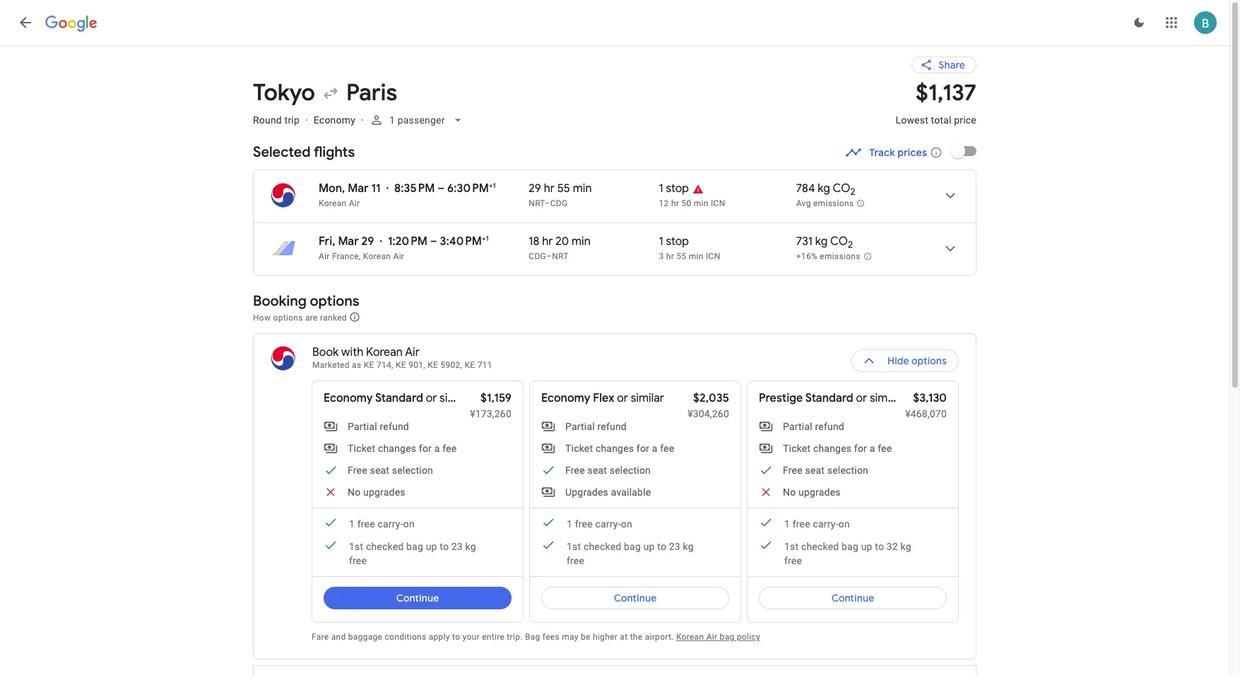 Task type: locate. For each thing, give the bounding box(es) containing it.
0 vertical spatial emissions
[[814, 199, 854, 209]]

2 horizontal spatial selection
[[828, 465, 869, 477]]

ticket changes for a fee for prestige standard
[[783, 443, 893, 455]]

up inside 1st checked bag up to 32 kg free
[[862, 542, 873, 553]]

2 up "avg emissions"
[[851, 186, 856, 198]]

min
[[573, 182, 592, 196], [694, 199, 709, 209], [572, 235, 591, 249], [689, 252, 704, 262]]

1st
[[349, 542, 364, 553], [567, 542, 581, 553], [785, 542, 799, 553]]

 image
[[305, 115, 308, 126], [361, 115, 364, 126]]

3 partial refund from the left
[[783, 421, 845, 433]]

1 changes from the left
[[378, 443, 417, 455]]

air up 901,
[[405, 346, 420, 360]]

1 stop flight. element up 12
[[659, 182, 689, 198]]

1 horizontal spatial free seat selection
[[566, 465, 651, 477]]

to inside 1st checked bag up to 32 kg free
[[876, 542, 885, 553]]

mar for mon,
[[348, 182, 369, 196]]

1 free carry-on
[[349, 519, 415, 530], [567, 519, 633, 530], [785, 519, 850, 530]]

economy for economy flex or similar
[[542, 392, 591, 406]]

+1 inside the 1:20 pm – 3:40 pm +1
[[482, 234, 489, 243]]

free seat selection
[[348, 465, 433, 477], [566, 465, 651, 477], [783, 465, 869, 477]]

2 free seat selection from the left
[[566, 465, 651, 477]]

2 1 stop flight. element from the top
[[659, 235, 689, 251]]

2 for from the left
[[637, 443, 650, 455]]

1 selection from the left
[[392, 465, 433, 477]]

learn more about tracked prices image
[[930, 146, 943, 159]]

3 seat from the left
[[806, 465, 825, 477]]

continue down 1st checked bag up to 32 kg free
[[832, 593, 875, 605]]

mar up france,
[[338, 235, 359, 249]]

0 horizontal spatial for
[[419, 443, 432, 455]]

 image right trip
[[305, 115, 308, 126]]

1 1st checked bag up to 23 kg free from the left
[[349, 542, 476, 567]]

1 23 from the left
[[452, 542, 463, 553]]

3 on from the left
[[839, 519, 850, 530]]

co
[[833, 182, 851, 196], [831, 235, 848, 249]]

2 for 784 kg co
[[851, 186, 856, 198]]

1st inside 1st checked bag up to 32 kg free
[[785, 542, 799, 553]]

1 horizontal spatial continue button
[[542, 582, 730, 616]]

1 free carry-on for economy standard
[[349, 519, 415, 530]]

2 no upgrades from the left
[[783, 487, 841, 498]]

min inside 29 hr 55 min nrt – cdg
[[573, 182, 592, 196]]

ke
[[364, 361, 374, 370], [396, 361, 406, 370], [428, 361, 438, 370], [465, 361, 475, 370]]

304260 Japanese yen text field
[[688, 409, 730, 420]]

booking options
[[253, 293, 360, 310]]

2 standard from the left
[[806, 392, 854, 406]]

2 horizontal spatial 1st
[[785, 542, 799, 553]]

2 a from the left
[[652, 443, 658, 455]]

bag for economy standard
[[407, 542, 424, 553]]

partial refund for prestige standard
[[783, 421, 845, 433]]

50
[[682, 199, 692, 209]]

1 partial refund from the left
[[348, 421, 409, 433]]

1 on from the left
[[404, 519, 415, 530]]

0 horizontal spatial 23
[[452, 542, 463, 553]]

similar for prestige standard or similar
[[870, 392, 904, 406]]

ticket changes for a fee down the prestige standard or similar
[[783, 443, 893, 455]]

1 horizontal spatial on
[[621, 519, 633, 530]]

2 inside 784 kg co 2
[[851, 186, 856, 198]]

¥173,260
[[470, 409, 512, 420]]

– right 1:20 pm
[[430, 235, 437, 249]]

fee for economy standard or similar
[[443, 443, 457, 455]]

3 partial from the left
[[783, 421, 813, 433]]

3 1st from the left
[[785, 542, 799, 553]]

kg inside the 731 kg co 2
[[816, 235, 828, 249]]

partial refund down economy flex or similar
[[566, 421, 627, 433]]

¥304,260
[[688, 409, 730, 420]]

similar down the hide
[[870, 392, 904, 406]]

 image down paris
[[361, 115, 364, 126]]

booking
[[253, 293, 307, 310]]

 image
[[386, 182, 389, 196]]

1 vertical spatial co
[[831, 235, 848, 249]]

1 stop
[[659, 182, 689, 196]]

2 horizontal spatial partial refund
[[783, 421, 845, 433]]

2 free from the left
[[566, 465, 585, 477]]

changes down the prestige standard or similar
[[814, 443, 852, 455]]

2 refund from the left
[[598, 421, 627, 433]]

731 kg co 2
[[797, 235, 853, 251]]

3 similar from the left
[[870, 392, 904, 406]]

1 horizontal spatial nrt
[[552, 252, 569, 262]]

hr left 50
[[672, 199, 680, 209]]

your
[[463, 633, 480, 643]]

3 fee from the left
[[878, 443, 893, 455]]

2 ticket changes for a fee from the left
[[566, 443, 675, 455]]

1 for from the left
[[419, 443, 432, 455]]

– inside 29 hr 55 min nrt – cdg
[[545, 199, 551, 209]]

3 free seat selection from the left
[[783, 465, 869, 477]]

ke right as
[[364, 361, 374, 370]]

0 vertical spatial 2
[[851, 186, 856, 198]]

icn inside layover (1 of 1) is a 12 hr 50 min overnight layover at incheon international airport in seoul. element
[[711, 199, 726, 209]]

or for economy standard
[[426, 392, 437, 406]]

0 horizontal spatial checked
[[366, 542, 404, 553]]

173260 Japanese yen text field
[[470, 409, 512, 420]]

fee for economy flex or similar
[[661, 443, 675, 455]]

1 horizontal spatial ticket
[[566, 443, 593, 455]]

options
[[310, 293, 360, 310], [273, 313, 303, 323], [912, 355, 947, 368]]

main content
[[253, 45, 977, 676]]

changes for economy standard
[[378, 443, 417, 455]]

partial refund for economy flex
[[566, 421, 627, 433]]

bag
[[407, 542, 424, 553], [624, 542, 641, 553], [842, 542, 859, 553], [720, 633, 735, 643]]

1 horizontal spatial 29
[[529, 182, 541, 196]]

first checked bag up to 32 kg is free element
[[759, 539, 925, 568]]

Departure time: 1:20 PM. text field
[[388, 235, 428, 249]]

korean air
[[319, 199, 360, 209]]

hr for 55
[[544, 182, 555, 196]]

ticket changes for a fee for economy standard
[[348, 443, 457, 455]]

2 horizontal spatial or
[[857, 392, 868, 406]]

2 partial refund from the left
[[566, 421, 627, 433]]

korean
[[319, 199, 347, 209], [363, 252, 391, 262], [366, 346, 403, 360], [677, 633, 704, 643]]

learn more about booking options element
[[349, 310, 361, 325]]

3 checked from the left
[[802, 542, 840, 553]]

icn
[[711, 199, 726, 209], [706, 252, 721, 262]]

1st for economy flex or similar
[[567, 542, 581, 553]]

0 horizontal spatial options
[[273, 313, 303, 323]]

stop up 50
[[666, 182, 689, 196]]

kg
[[818, 182, 831, 196], [816, 235, 828, 249], [466, 542, 476, 553], [683, 542, 694, 553], [901, 542, 912, 553]]

korean up 714,
[[366, 346, 403, 360]]

ticket down prestige
[[783, 443, 811, 455]]

air down "mon, mar 11"
[[349, 199, 360, 209]]

continue button up the
[[542, 582, 730, 616]]

departing flight on monday, march 11. leaves narita international airport at 8:35 pm on monday, march 11 and arrives at paris charles de gaulle airport at 6:30 pm on tuesday, march 12. element
[[319, 181, 496, 196]]

hr inside 29 hr 55 min nrt – cdg
[[544, 182, 555, 196]]

0 horizontal spatial a
[[435, 443, 440, 455]]

1 checked from the left
[[366, 542, 404, 553]]

options for hide
[[912, 355, 947, 368]]

co inside 784 kg co 2
[[833, 182, 851, 196]]

1 up from the left
[[426, 542, 437, 553]]

ke right 901,
[[428, 361, 438, 370]]

3 free from the left
[[783, 465, 803, 477]]

29 up 18
[[529, 182, 541, 196]]

similar right the flex
[[631, 392, 665, 406]]

carry- for economy flex
[[596, 519, 621, 530]]

fee
[[443, 443, 457, 455], [661, 443, 675, 455], [878, 443, 893, 455]]

0 vertical spatial 1 stop flight. element
[[659, 182, 689, 198]]

1st for economy standard or similar
[[349, 542, 364, 553]]

2 horizontal spatial refund
[[816, 421, 845, 433]]

ticket up upgrades
[[566, 443, 593, 455]]

1 stop flight. element up 3
[[659, 235, 689, 251]]

min right 20 on the left top of the page
[[572, 235, 591, 249]]

1 no from the left
[[348, 487, 361, 498]]

hr right 3
[[667, 252, 675, 262]]

up
[[426, 542, 437, 553], [644, 542, 655, 553], [862, 542, 873, 553]]

partial refund down economy standard or similar
[[348, 421, 409, 433]]

a for prestige standard
[[870, 443, 876, 455]]

emissions down 784 kg co 2
[[814, 199, 854, 209]]

emissions down the 731 kg co 2
[[820, 252, 861, 262]]

options up ranked
[[310, 293, 360, 310]]

0 vertical spatial 55
[[558, 182, 571, 196]]

1 horizontal spatial checked
[[584, 542, 622, 553]]

23 for economy flex or similar
[[669, 542, 681, 553]]

cdg down total duration 29 hr 55 min. element
[[551, 199, 568, 209]]

1 horizontal spatial refund
[[598, 421, 627, 433]]

1 horizontal spatial continue
[[614, 593, 657, 605]]

hr inside '18 hr 20 min cdg – nrt'
[[542, 235, 553, 249]]

economy up flights
[[314, 115, 356, 126]]

1 horizontal spatial free
[[566, 465, 585, 477]]

with
[[341, 346, 364, 360]]

2 1 free carry-on from the left
[[567, 519, 633, 530]]

1 1st from the left
[[349, 542, 364, 553]]

similar down 5902,
[[440, 392, 473, 406]]

32
[[887, 542, 899, 553]]

standard for prestige standard
[[806, 392, 854, 406]]

for down economy standard or similar
[[419, 443, 432, 455]]

stop inside 1 stop 3 hr 55 min icn
[[666, 235, 689, 249]]

ticket changes for a fee for economy flex
[[566, 443, 675, 455]]

2 ticket from the left
[[566, 443, 593, 455]]

1 1 stop flight. element from the top
[[659, 182, 689, 198]]

selection
[[392, 465, 433, 477], [610, 465, 651, 477], [828, 465, 869, 477]]

no upgrades
[[348, 487, 406, 498], [783, 487, 841, 498]]

1 standard from the left
[[375, 392, 423, 406]]

1 fee from the left
[[443, 443, 457, 455]]

carry-
[[378, 519, 404, 530], [596, 519, 621, 530], [813, 519, 839, 530]]

Arrival time: 6:30 PM on  Tuesday, March 12. text field
[[448, 181, 496, 196]]

nrt down 20 on the left top of the page
[[552, 252, 569, 262]]

3 changes from the left
[[814, 443, 852, 455]]

free
[[348, 465, 368, 477], [566, 465, 585, 477], [783, 465, 803, 477]]

continue button up conditions
[[324, 582, 512, 616]]

on for prestige standard
[[839, 519, 850, 530]]

2 1st from the left
[[567, 542, 581, 553]]

flex
[[593, 392, 615, 406]]

1 stop from the top
[[666, 182, 689, 196]]

options inside dropdown button
[[912, 355, 947, 368]]

min for 50
[[694, 199, 709, 209]]

1 similar from the left
[[440, 392, 473, 406]]

a for economy standard
[[435, 443, 440, 455]]

partial down economy standard or similar
[[348, 421, 377, 433]]

1 horizontal spatial partial refund
[[566, 421, 627, 433]]

list
[[254, 170, 976, 276]]

partial down economy flex or similar
[[566, 421, 595, 433]]

refund down the flex
[[598, 421, 627, 433]]

2 carry- from the left
[[596, 519, 621, 530]]

2 horizontal spatial 1 free carry-on
[[785, 519, 850, 530]]

1 horizontal spatial a
[[652, 443, 658, 455]]

1 free from the left
[[348, 465, 368, 477]]

changes down economy standard or similar
[[378, 443, 417, 455]]

2 horizontal spatial free seat selection
[[783, 465, 869, 477]]

2 horizontal spatial on
[[839, 519, 850, 530]]

$3,130
[[914, 392, 947, 406]]

3 ke from the left
[[428, 361, 438, 370]]

2 fee from the left
[[661, 443, 675, 455]]

0 horizontal spatial partial
[[348, 421, 377, 433]]

trip
[[285, 115, 300, 126]]

continue for economy flex or similar
[[614, 593, 657, 605]]

economy left the flex
[[542, 392, 591, 406]]

0 horizontal spatial changes
[[378, 443, 417, 455]]

4 ke from the left
[[465, 361, 475, 370]]

partial for prestige standard
[[783, 421, 813, 433]]

or for prestige standard
[[857, 392, 868, 406]]

2 up from the left
[[644, 542, 655, 553]]

hr up '18 hr 20 min cdg – nrt'
[[544, 182, 555, 196]]

1 horizontal spatial options
[[310, 293, 360, 310]]

1 free carry-on for prestige standard
[[785, 519, 850, 530]]

baggage
[[348, 633, 383, 643]]

avg emissions
[[797, 199, 854, 209]]

0 horizontal spatial nrt
[[529, 199, 545, 209]]

nrt inside '18 hr 20 min cdg – nrt'
[[552, 252, 569, 262]]

2 vertical spatial options
[[912, 355, 947, 368]]

711
[[478, 361, 493, 370]]

no upgrades for prestige
[[783, 487, 841, 498]]

ke right 714,
[[396, 361, 406, 370]]

1 upgrades from the left
[[363, 487, 406, 498]]

continue up the
[[614, 593, 657, 605]]

1 seat from the left
[[370, 465, 390, 477]]

list inside main content
[[254, 170, 976, 276]]

2 horizontal spatial free
[[783, 465, 803, 477]]

first checked bag up to 23 kg is free element for economy flex
[[542, 539, 707, 568]]

min right 50
[[694, 199, 709, 209]]

total duration 18 hr 20 min. element
[[529, 235, 659, 251]]

0 vertical spatial co
[[833, 182, 851, 196]]

3 or from the left
[[857, 392, 868, 406]]

ticket
[[348, 443, 376, 455], [566, 443, 593, 455], [783, 443, 811, 455]]

continue up conditions
[[396, 593, 439, 605]]

0 horizontal spatial upgrades
[[363, 487, 406, 498]]

seat
[[370, 465, 390, 477], [588, 465, 607, 477], [806, 465, 825, 477]]

0 horizontal spatial carry-
[[378, 519, 404, 530]]

– inside '18 hr 20 min cdg – nrt'
[[547, 252, 552, 262]]

korean right airport.
[[677, 633, 704, 643]]

1 horizontal spatial up
[[644, 542, 655, 553]]

2 continue from the left
[[614, 593, 657, 605]]

0 horizontal spatial refund
[[380, 421, 409, 433]]

co up +16% emissions
[[831, 235, 848, 249]]

+1
[[489, 181, 496, 190], [482, 234, 489, 243]]

1 horizontal spatial standard
[[806, 392, 854, 406]]

1 horizontal spatial 1st
[[567, 542, 581, 553]]

total duration 29 hr 55 min. element
[[529, 182, 659, 198]]

air inside book with korean air marketed as ke 714, ke 901, ke 5902, ke 711
[[405, 346, 420, 360]]

partial refund down the prestige standard or similar
[[783, 421, 845, 433]]

2  image from the left
[[361, 115, 364, 126]]

continue button down 1st checked bag up to 32 kg free
[[759, 582, 947, 616]]

+1 inside "8:35 pm – 6:30 pm +1"
[[489, 181, 496, 190]]

2 no from the left
[[783, 487, 796, 498]]

icn right 50
[[711, 199, 726, 209]]

economy for economy standard or similar
[[324, 392, 373, 406]]

changes
[[378, 443, 417, 455], [596, 443, 634, 455], [814, 443, 852, 455]]

seat for prestige standard
[[806, 465, 825, 477]]

partial refund
[[348, 421, 409, 433], [566, 421, 627, 433], [783, 421, 845, 433]]

3 ticket from the left
[[783, 443, 811, 455]]

2 horizontal spatial up
[[862, 542, 873, 553]]

or down book with korean air marketed as ke 714, ke 901, ke 5902, ke 711
[[426, 392, 437, 406]]

co inside the 731 kg co 2
[[831, 235, 848, 249]]

+16% emissions
[[797, 252, 861, 262]]

continue for prestige standard or similar
[[832, 593, 875, 605]]

6:30 pm
[[448, 182, 489, 196]]

free seat selection for economy flex
[[566, 465, 651, 477]]

be
[[581, 633, 591, 643]]

3 up from the left
[[862, 542, 873, 553]]

1 horizontal spatial changes
[[596, 443, 634, 455]]

– inside "8:35 pm – 6:30 pm +1"
[[438, 182, 445, 196]]

1 horizontal spatial 23
[[669, 542, 681, 553]]

layover (1 of 1) is a 12 hr 50 min overnight layover at incheon international airport in seoul. element
[[659, 198, 790, 209]]

0 vertical spatial mar
[[348, 182, 369, 196]]

2 23 from the left
[[669, 542, 681, 553]]

–
[[438, 182, 445, 196], [545, 199, 551, 209], [430, 235, 437, 249], [547, 252, 552, 262]]

0 horizontal spatial on
[[404, 519, 415, 530]]

+1 for 6:30 pm
[[489, 181, 496, 190]]

1 first checked bag up to 23 kg is free element from the left
[[324, 539, 489, 568]]

economy down as
[[324, 392, 373, 406]]

nrt
[[529, 199, 545, 209], [552, 252, 569, 262]]

1 a from the left
[[435, 443, 440, 455]]

0 horizontal spatial 1st checked bag up to 23 kg free
[[349, 542, 476, 567]]

kg for economy flex or similar
[[683, 542, 694, 553]]

1 horizontal spatial seat
[[588, 465, 607, 477]]

0 horizontal spatial ticket
[[348, 443, 376, 455]]

partial
[[348, 421, 377, 433], [566, 421, 595, 433], [783, 421, 813, 433]]

1 free seat selection from the left
[[348, 465, 433, 477]]

3 a from the left
[[870, 443, 876, 455]]

55 right 3
[[677, 252, 687, 262]]

cdg
[[551, 199, 568, 209], [529, 252, 547, 262]]

0 horizontal spatial  image
[[305, 115, 308, 126]]

0 vertical spatial icn
[[711, 199, 726, 209]]

free seat selection for economy standard
[[348, 465, 433, 477]]

stop for 1 stop
[[666, 182, 689, 196]]

co up "avg emissions"
[[833, 182, 851, 196]]

3 for from the left
[[855, 443, 868, 455]]

2 1st checked bag up to 23 kg free from the left
[[567, 542, 694, 567]]

0 horizontal spatial no
[[348, 487, 361, 498]]

changes up 'upgrades available'
[[596, 443, 634, 455]]

– right 8:35 pm
[[438, 182, 445, 196]]

1 ticket changes for a fee from the left
[[348, 443, 457, 455]]

0 horizontal spatial 1st
[[349, 542, 364, 553]]

2 on from the left
[[621, 519, 633, 530]]

emissions
[[814, 199, 854, 209], [820, 252, 861, 262]]

0 horizontal spatial 55
[[558, 182, 571, 196]]

0 horizontal spatial no upgrades
[[348, 487, 406, 498]]

2 changes from the left
[[596, 443, 634, 455]]

up for economy flex
[[644, 542, 655, 553]]

55 up 20 on the left top of the page
[[558, 182, 571, 196]]

partial down prestige
[[783, 421, 813, 433]]

options right the hide
[[912, 355, 947, 368]]

first checked bag up to 23 kg is free element
[[324, 539, 489, 568], [542, 539, 707, 568]]

prestige standard or similar
[[759, 392, 904, 406]]

kg inside 1st checked bag up to 32 kg free
[[901, 542, 912, 553]]

3 continue from the left
[[832, 593, 875, 605]]

2 horizontal spatial seat
[[806, 465, 825, 477]]

1 horizontal spatial ticket changes for a fee
[[566, 443, 675, 455]]

2 inside the 731 kg co 2
[[848, 239, 853, 251]]

min up total duration 18 hr 20 min. element
[[573, 182, 592, 196]]

2 horizontal spatial carry-
[[813, 519, 839, 530]]

1st checked bag up to 23 kg free for economy standard
[[349, 542, 476, 567]]

2 continue button from the left
[[542, 582, 730, 616]]

cdg down 18
[[529, 252, 547, 262]]

1 horizontal spatial fee
[[661, 443, 675, 455]]

2 upgrades from the left
[[799, 487, 841, 498]]

3 1 free carry-on from the left
[[785, 519, 850, 530]]

2 or from the left
[[617, 392, 628, 406]]

selection for prestige standard
[[828, 465, 869, 477]]

air left policy in the bottom of the page
[[707, 633, 718, 643]]

to for prestige standard or similar
[[876, 542, 885, 553]]

korean air bag policy link
[[677, 633, 761, 643]]

to
[[440, 542, 449, 553], [658, 542, 667, 553], [876, 542, 885, 553], [453, 633, 461, 643]]

3 ticket changes for a fee from the left
[[783, 443, 893, 455]]

3 continue button from the left
[[759, 582, 947, 616]]

2 horizontal spatial similar
[[870, 392, 904, 406]]

icn right 3
[[706, 252, 721, 262]]

up for economy standard
[[426, 542, 437, 553]]

free seat selection for prestige standard
[[783, 465, 869, 477]]

– down total duration 18 hr 20 min. element
[[547, 252, 552, 262]]

1 partial from the left
[[348, 421, 377, 433]]

55 inside 29 hr 55 min nrt – cdg
[[558, 182, 571, 196]]

0 horizontal spatial up
[[426, 542, 437, 553]]

0 horizontal spatial continue button
[[324, 582, 512, 616]]

for for economy flex
[[637, 443, 650, 455]]

for for prestige standard
[[855, 443, 868, 455]]

free
[[358, 519, 375, 530], [575, 519, 593, 530], [793, 519, 811, 530], [349, 556, 367, 567], [567, 556, 585, 567], [785, 556, 803, 567]]

min right 3
[[689, 252, 704, 262]]

1 horizontal spatial first checked bag up to 23 kg is free element
[[542, 539, 707, 568]]

29 inside the return flight on friday, march 29. leaves paris charles de gaulle airport at 1:20 pm on friday, march 29 and arrives at narita international airport at 3:40 pm on saturday, march 30. element
[[362, 235, 374, 249]]

2 horizontal spatial changes
[[814, 443, 852, 455]]

min inside '18 hr 20 min cdg – nrt'
[[572, 235, 591, 249]]

co for 784 kg co
[[833, 182, 851, 196]]

1 horizontal spatial 55
[[677, 252, 687, 262]]

3 selection from the left
[[828, 465, 869, 477]]

2 horizontal spatial partial
[[783, 421, 813, 433]]

1 stop flight. element
[[659, 182, 689, 198], [659, 235, 689, 251]]

2 horizontal spatial continue button
[[759, 582, 947, 616]]

1 horizontal spatial cdg
[[551, 199, 568, 209]]

2 stop from the top
[[666, 235, 689, 249]]

0 vertical spatial cdg
[[551, 199, 568, 209]]

refund down the prestige standard or similar
[[816, 421, 845, 433]]

20
[[556, 235, 569, 249]]

1 horizontal spatial carry-
[[596, 519, 621, 530]]

– up '18 hr 20 min cdg – nrt'
[[545, 199, 551, 209]]

changes for prestige standard
[[814, 443, 852, 455]]

standard right prestige
[[806, 392, 854, 406]]

continue button
[[324, 582, 512, 616], [542, 582, 730, 616], [759, 582, 947, 616]]

0 horizontal spatial similar
[[440, 392, 473, 406]]

available
[[611, 487, 651, 498]]

3 refund from the left
[[816, 421, 845, 433]]

refund down economy standard or similar
[[380, 421, 409, 433]]

hr right 18
[[542, 235, 553, 249]]

0 horizontal spatial seat
[[370, 465, 390, 477]]

checked inside 1st checked bag up to 32 kg free
[[802, 542, 840, 553]]

2 horizontal spatial options
[[912, 355, 947, 368]]

upgrades
[[363, 487, 406, 498], [799, 487, 841, 498]]

1 refund from the left
[[380, 421, 409, 433]]

1 vertical spatial mar
[[338, 235, 359, 249]]

3 carry- from the left
[[813, 519, 839, 530]]

1 vertical spatial emissions
[[820, 252, 861, 262]]

options down booking
[[273, 313, 303, 323]]

2 selection from the left
[[610, 465, 651, 477]]

hr for 50
[[672, 199, 680, 209]]

1 vertical spatial 2
[[848, 239, 853, 251]]

kg for economy standard or similar
[[466, 542, 476, 553]]

mar left '11'
[[348, 182, 369, 196]]

for
[[419, 443, 432, 455], [637, 443, 650, 455], [855, 443, 868, 455]]

2 partial from the left
[[566, 421, 595, 433]]

1 horizontal spatial no
[[783, 487, 796, 498]]

0 horizontal spatial first checked bag up to 23 kg is free element
[[324, 539, 489, 568]]

ticket changes for a fee down economy standard or similar
[[348, 443, 457, 455]]

0 horizontal spatial standard
[[375, 392, 423, 406]]

2 horizontal spatial a
[[870, 443, 876, 455]]

2 seat from the left
[[588, 465, 607, 477]]

1 vertical spatial +1
[[482, 234, 489, 243]]

0 horizontal spatial cdg
[[529, 252, 547, 262]]

18 hr 20 min cdg – nrt
[[529, 235, 591, 262]]

fare and baggage conditions apply to your entire trip.  bag fees may be higher at the airport. korean air bag policy
[[312, 633, 761, 643]]

2 for 731 kg co
[[848, 239, 853, 251]]

1 horizontal spatial selection
[[610, 465, 651, 477]]

ke left 711
[[465, 361, 475, 370]]

1 inside 1 stop 3 hr 55 min icn
[[659, 235, 664, 249]]

2 horizontal spatial fee
[[878, 443, 893, 455]]

ticket changes for a fee
[[348, 443, 457, 455], [566, 443, 675, 455], [783, 443, 893, 455]]

ranked
[[320, 313, 347, 323]]

1 carry- from the left
[[378, 519, 404, 530]]

0 horizontal spatial partial refund
[[348, 421, 409, 433]]

1 horizontal spatial no upgrades
[[783, 487, 841, 498]]

0 horizontal spatial continue
[[396, 593, 439, 605]]

55
[[558, 182, 571, 196], [677, 252, 687, 262]]

0 horizontal spatial ticket changes for a fee
[[348, 443, 457, 455]]

23
[[452, 542, 463, 553], [669, 542, 681, 553]]

to for economy standard or similar
[[440, 542, 449, 553]]

carry- for prestige standard
[[813, 519, 839, 530]]

1 vertical spatial 29
[[362, 235, 374, 249]]

1 horizontal spatial partial
[[566, 421, 595, 433]]

list containing mon, mar 11
[[254, 170, 976, 276]]

icn inside 1 stop 3 hr 55 min icn
[[706, 252, 721, 262]]

1 ticket from the left
[[348, 443, 376, 455]]

1 1 free carry-on from the left
[[349, 519, 415, 530]]

2 horizontal spatial for
[[855, 443, 868, 455]]

selected flights
[[253, 144, 355, 161]]

selection for economy flex
[[610, 465, 651, 477]]

1 no upgrades from the left
[[348, 487, 406, 498]]

0 horizontal spatial 1 free carry-on
[[349, 519, 415, 530]]

2 checked from the left
[[584, 542, 622, 553]]

+1 for 3:40 pm
[[482, 234, 489, 243]]

1  image from the left
[[305, 115, 308, 126]]

2 first checked bag up to 23 kg is free element from the left
[[542, 539, 707, 568]]

bag for economy flex
[[624, 542, 641, 553]]

changes for economy flex
[[596, 443, 634, 455]]

refund for economy standard
[[380, 421, 409, 433]]

selected
[[253, 144, 311, 161]]

share
[[939, 59, 966, 71]]

0 vertical spatial +1
[[489, 181, 496, 190]]

higher
[[593, 633, 618, 643]]

nrt up 18
[[529, 199, 545, 209]]

11
[[371, 182, 381, 196]]

go back image
[[17, 14, 34, 31]]

None text field
[[896, 78, 977, 139]]

stop down 50
[[666, 235, 689, 249]]

bag inside 1st checked bag up to 32 kg free
[[842, 542, 859, 553]]

1 horizontal spatial 1 free carry-on
[[567, 519, 633, 530]]

0 vertical spatial nrt
[[529, 199, 545, 209]]

1 ke from the left
[[364, 361, 374, 370]]

1 or from the left
[[426, 392, 437, 406]]

ticket changes for a fee up 'available'
[[566, 443, 675, 455]]

0 vertical spatial 29
[[529, 182, 541, 196]]

or down hide options dropdown button
[[857, 392, 868, 406]]

1 horizontal spatial  image
[[361, 115, 364, 126]]

trip.
[[507, 633, 523, 643]]

entire
[[482, 633, 505, 643]]

for up 'available'
[[637, 443, 650, 455]]

for down the prestige standard or similar
[[855, 443, 868, 455]]

free for prestige standard or similar
[[783, 465, 803, 477]]

29 up air france, korean air
[[362, 235, 374, 249]]

track
[[870, 146, 896, 159]]

nrt inside 29 hr 55 min nrt – cdg
[[529, 199, 545, 209]]

economy flex or similar
[[542, 392, 665, 406]]

ticket down economy standard or similar
[[348, 443, 376, 455]]

2 similar from the left
[[631, 392, 665, 406]]

standard down 714,
[[375, 392, 423, 406]]

or right the flex
[[617, 392, 628, 406]]

1 vertical spatial cdg
[[529, 252, 547, 262]]

2 up +16% emissions
[[848, 239, 853, 251]]



Task type: describe. For each thing, give the bounding box(es) containing it.
mar for fri,
[[338, 235, 359, 249]]

714,
[[377, 361, 394, 370]]

emissions for 731 kg co
[[820, 252, 861, 262]]

refund for economy flex
[[598, 421, 627, 433]]

fare
[[312, 633, 329, 643]]

bag
[[525, 633, 541, 643]]

main content containing tokyo
[[253, 45, 977, 676]]

1 passenger button
[[364, 103, 471, 137]]

mon,
[[319, 182, 345, 196]]

+16%
[[797, 252, 818, 262]]

free for economy standard or similar
[[348, 465, 368, 477]]

784 kg co 2
[[797, 182, 856, 198]]

kg for prestige standard or similar
[[901, 542, 912, 553]]

selection for economy standard
[[392, 465, 433, 477]]

korean right france,
[[363, 252, 391, 262]]

8:35 pm
[[395, 182, 435, 196]]

passenger
[[398, 115, 445, 126]]

23 for economy standard or similar
[[452, 542, 463, 553]]

free inside 1st checked bag up to 32 kg free
[[785, 556, 803, 567]]

18
[[529, 235, 540, 249]]

1 continue from the left
[[396, 593, 439, 605]]

none text field containing $1,137
[[896, 78, 977, 139]]

1137 us dollars element
[[916, 78, 977, 107]]

paris
[[346, 78, 398, 107]]

mon, mar 11
[[319, 182, 381, 196]]

$2,035
[[694, 392, 730, 406]]

12
[[659, 199, 669, 209]]

1 inside 1 passenger popup button
[[389, 115, 395, 126]]

the
[[630, 633, 643, 643]]

55 inside 1 stop 3 hr 55 min icn
[[677, 252, 687, 262]]

cdg inside '18 hr 20 min cdg – nrt'
[[529, 252, 547, 262]]

on for economy standard
[[404, 519, 415, 530]]

emissions for 784 kg co
[[814, 199, 854, 209]]

hr inside 1 stop 3 hr 55 min icn
[[667, 252, 675, 262]]

1 free carry-on for economy flex
[[567, 519, 633, 530]]

as
[[352, 361, 362, 370]]

upgrades
[[566, 487, 609, 498]]

similar for economy standard or similar
[[440, 392, 473, 406]]

3:40 pm
[[440, 235, 482, 249]]

1 continue button from the left
[[324, 582, 512, 616]]

economy for economy
[[314, 115, 356, 126]]

1:20 pm – 3:40 pm +1
[[388, 234, 489, 249]]

round
[[253, 115, 282, 126]]

share button
[[912, 57, 977, 74]]

continue button for prestige standard or similar
[[759, 582, 947, 616]]

upgrades for economy
[[363, 487, 406, 498]]

bag for prestige standard
[[842, 542, 859, 553]]

on for economy flex
[[621, 519, 633, 530]]

partial for economy flex
[[566, 421, 595, 433]]

economy standard or similar
[[324, 392, 473, 406]]

learn more about booking options image
[[349, 312, 361, 323]]

1:20 pm
[[388, 235, 428, 249]]

prices
[[898, 146, 928, 159]]

return flight on friday, march 29. leaves paris charles de gaulle airport at 1:20 pm on friday, march 29 and arrives at narita international airport at 3:40 pm on saturday, march 30. element
[[319, 234, 489, 249]]

and
[[331, 633, 346, 643]]

784
[[797, 182, 816, 196]]

upgrades available
[[566, 487, 651, 498]]

1 inside 1 stop flight. element
[[659, 182, 664, 196]]

5902,
[[441, 361, 463, 370]]

loading results progress bar
[[0, 45, 1230, 48]]

air down fri,
[[319, 252, 330, 262]]

¥468,070
[[906, 409, 947, 420]]

no for economy
[[348, 487, 361, 498]]

carry- for economy standard
[[378, 519, 404, 530]]

$1,137 lowest total price
[[896, 78, 977, 126]]

checked for prestige standard
[[802, 542, 840, 553]]

901,
[[409, 361, 426, 370]]

checked for economy standard
[[366, 542, 404, 553]]

no upgrades for economy
[[348, 487, 406, 498]]

book
[[313, 346, 339, 360]]

standard for economy standard
[[375, 392, 423, 406]]

no for prestige
[[783, 487, 796, 498]]

seat for economy flex
[[588, 465, 607, 477]]

hr for 20
[[542, 235, 553, 249]]

hide options button
[[852, 344, 959, 378]]

refund for prestige standard
[[816, 421, 845, 433]]

options for how
[[273, 313, 303, 323]]

round trip
[[253, 115, 300, 126]]

$1,137
[[916, 78, 977, 107]]

2 ke from the left
[[396, 361, 406, 370]]

partial for economy standard
[[348, 421, 377, 433]]

flight details. departing flight on monday, march 11. leaves narita international airport at 8:35 pm on monday, march 11 and arrives at paris charles de gaulle airport at 6:30 pm on tuesday, march 12. image
[[934, 179, 968, 213]]

1st for prestige standard or similar
[[785, 542, 799, 553]]

korean inside book with korean air marketed as ke 714, ke 901, ke 5902, ke 711
[[366, 346, 403, 360]]

policy
[[737, 633, 761, 643]]

min inside 1 stop 3 hr 55 min icn
[[689, 252, 704, 262]]

options for booking
[[310, 293, 360, 310]]

stop for 1 stop 3 hr 55 min icn
[[666, 235, 689, 249]]

for for economy standard
[[419, 443, 432, 455]]

continue button for economy flex or similar
[[542, 582, 730, 616]]

1st checked bag up to 23 kg free for economy flex
[[567, 542, 694, 567]]

conditions
[[385, 633, 427, 643]]

hide
[[888, 355, 910, 368]]

upgrades for prestige
[[799, 487, 841, 498]]

track prices
[[870, 146, 928, 159]]

 image inside departing flight on monday, march 11. leaves narita international airport at 8:35 pm on monday, march 11 and arrives at paris charles de gaulle airport at 6:30 pm on tuesday, march 12. element
[[386, 182, 389, 196]]

to for economy flex or similar
[[658, 542, 667, 553]]

up for prestige standard
[[862, 542, 873, 553]]

ticket for economy flex
[[566, 443, 593, 455]]

29 inside 29 hr 55 min nrt – cdg
[[529, 182, 541, 196]]

1st checked bag up to 32 kg free
[[785, 542, 912, 567]]

air down the return flight on friday, march 29. leaves paris charles de gaulle airport at 1:20 pm on friday, march 29 and arrives at narita international airport at 3:40 pm on saturday, march 30. element
[[393, 252, 405, 262]]

lowest
[[896, 115, 929, 126]]

Departure time: 8:35 PM. text field
[[395, 182, 435, 196]]

468070 Japanese yen text field
[[906, 409, 947, 420]]

at
[[620, 633, 628, 643]]

fees
[[543, 633, 560, 643]]

avg
[[797, 199, 811, 209]]

flight details. return flight on friday, march 29. leaves paris charles de gaulle airport at 1:20 pm on friday, march 29 and arrives at narita international airport at 3:40 pm on saturday, march 30. image
[[934, 232, 968, 266]]

3
[[659, 252, 664, 262]]

hide options
[[888, 355, 947, 368]]

ticket for prestige standard
[[783, 443, 811, 455]]

partial refund for economy standard
[[348, 421, 409, 433]]

fee for prestige standard or similar
[[878, 443, 893, 455]]

Arrival time: 3:40 PM on  Saturday, March 30. text field
[[440, 234, 489, 249]]

1 passenger
[[389, 115, 445, 126]]

similar for economy flex or similar
[[631, 392, 665, 406]]

book with korean air marketed as ke 714, ke 901, ke 5902, ke 711
[[313, 346, 493, 370]]

marketed
[[313, 361, 350, 370]]

fri,
[[319, 235, 336, 249]]

flights
[[314, 144, 355, 161]]

1 stop 3 hr 55 min icn
[[659, 235, 721, 262]]

or for economy flex
[[617, 392, 628, 406]]

change appearance image
[[1123, 6, 1157, 40]]

a for economy flex
[[652, 443, 658, 455]]

korean down mon,
[[319, 199, 347, 209]]

co for 731 kg co
[[831, 235, 848, 249]]

are
[[305, 313, 318, 323]]

apply
[[429, 633, 450, 643]]

min for 20
[[572, 235, 591, 249]]

prestige
[[759, 392, 804, 406]]

france,
[[332, 252, 361, 262]]

total
[[932, 115, 952, 126]]

may
[[562, 633, 579, 643]]

Tokyo to Paris and back text field
[[253, 78, 879, 107]]

how options are ranked
[[253, 313, 349, 323]]

8:35 pm – 6:30 pm +1
[[395, 181, 496, 196]]

29 hr 55 min nrt – cdg
[[529, 182, 592, 209]]

731
[[797, 235, 813, 249]]

tokyo
[[253, 78, 315, 107]]

airport.
[[645, 633, 674, 643]]

kg inside 784 kg co 2
[[818, 182, 831, 196]]

price
[[955, 115, 977, 126]]

seat for economy standard
[[370, 465, 390, 477]]

layover (1 of 1) is a 3 hr 55 min layover at incheon international airport in seoul. element
[[659, 251, 790, 262]]

min for 55
[[573, 182, 592, 196]]

12 hr 50 min icn
[[659, 199, 726, 209]]

free for economy flex or similar
[[566, 465, 585, 477]]

– inside the 1:20 pm – 3:40 pm +1
[[430, 235, 437, 249]]

ticket for economy standard
[[348, 443, 376, 455]]

cdg inside 29 hr 55 min nrt – cdg
[[551, 199, 568, 209]]

how
[[253, 313, 271, 323]]

checked for economy flex
[[584, 542, 622, 553]]



Task type: vqa. For each thing, say whether or not it's contained in the screenshot.
Suggest an edit on 4460 Meade St
no



